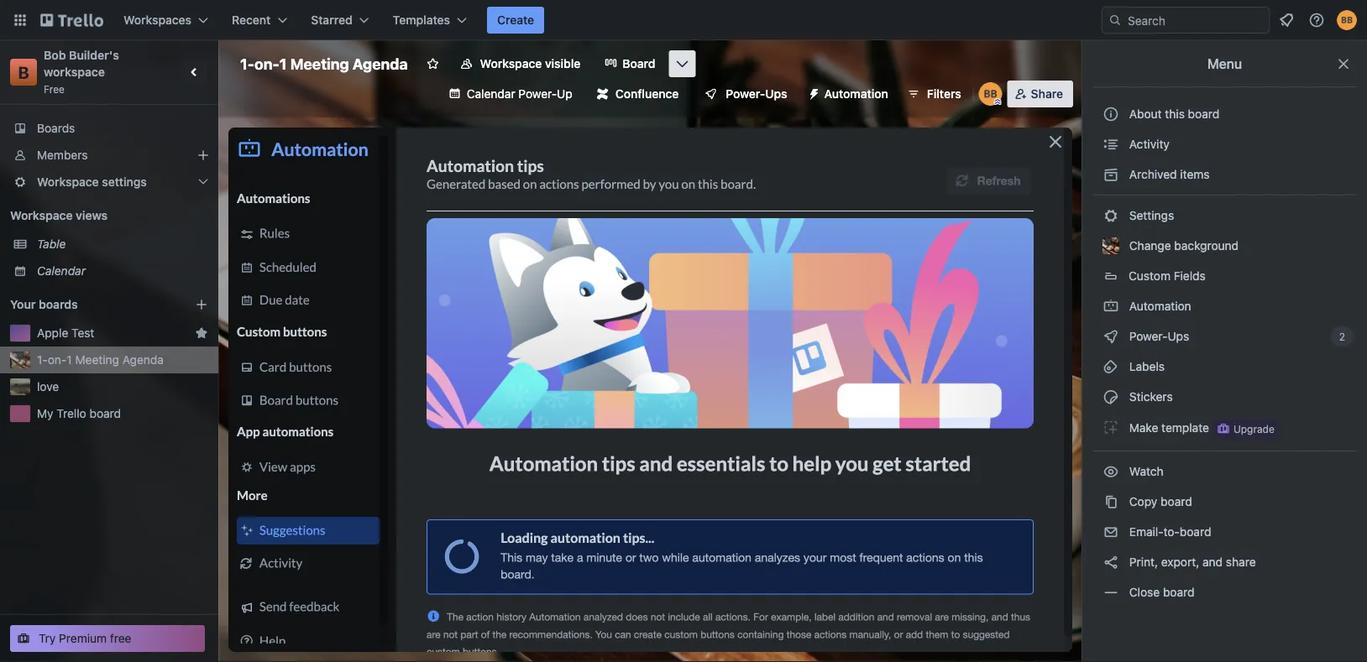Task type: vqa. For each thing, say whether or not it's contained in the screenshot.
rightmost Greg Robinson (gregrobinson96) image
no



Task type: describe. For each thing, give the bounding box(es) containing it.
test
[[71, 326, 94, 340]]

close board link
[[1093, 580, 1358, 607]]

sm image for watch
[[1103, 464, 1120, 481]]

boards
[[39, 298, 78, 312]]

close
[[1130, 586, 1160, 600]]

table
[[37, 237, 66, 251]]

automation button
[[801, 81, 899, 108]]

workspace for workspace settings
[[37, 175, 99, 189]]

love link
[[37, 379, 208, 396]]

0 horizontal spatial on-
[[48, 353, 67, 367]]

my trello board link
[[37, 406, 208, 423]]

sm image for settings
[[1103, 207, 1120, 224]]

sm image inside automation button
[[801, 81, 825, 104]]

power-ups button
[[692, 81, 798, 108]]

visible
[[545, 57, 581, 71]]

workspaces button
[[113, 7, 218, 34]]

settings
[[1127, 209, 1175, 223]]

print,
[[1130, 556, 1158, 570]]

open information menu image
[[1309, 12, 1326, 29]]

custom
[[1129, 269, 1171, 283]]

add board image
[[195, 298, 208, 312]]

share button
[[1008, 81, 1074, 108]]

create button
[[487, 7, 545, 34]]

bob builder's workspace link
[[44, 48, 122, 79]]

1 horizontal spatial power-ups
[[1127, 330, 1193, 344]]

board for trello
[[89, 407, 121, 421]]

sm image for activity
[[1103, 136, 1120, 153]]

0 horizontal spatial meeting
[[75, 353, 119, 367]]

recent button
[[222, 7, 298, 34]]

agenda inside text field
[[353, 55, 408, 73]]

2
[[1340, 331, 1346, 343]]

boards link
[[0, 115, 218, 142]]

my
[[37, 407, 53, 421]]

1 vertical spatial agenda
[[122, 353, 164, 367]]

1 vertical spatial 1-on-1 meeting agenda
[[37, 353, 164, 367]]

export,
[[1162, 556, 1200, 570]]

workspaces
[[123, 13, 192, 27]]

automation link
[[1093, 293, 1358, 320]]

calendar power-up
[[467, 87, 573, 101]]

boards
[[37, 121, 75, 135]]

make template
[[1127, 421, 1210, 435]]

bob builder's workspace free
[[44, 48, 122, 95]]

members link
[[0, 142, 218, 169]]

menu
[[1208, 56, 1243, 72]]

workspace visible
[[480, 57, 581, 71]]

watch link
[[1093, 459, 1358, 486]]

background
[[1175, 239, 1239, 253]]

1-on-1 meeting agenda inside text field
[[240, 55, 408, 73]]

calendar link
[[37, 263, 208, 280]]

b
[[18, 62, 29, 82]]

sm image for make template
[[1103, 419, 1120, 436]]

activity
[[1127, 137, 1170, 151]]

your boards with 4 items element
[[10, 295, 170, 315]]

stickers
[[1127, 390, 1173, 404]]

ups inside button
[[766, 87, 788, 101]]

share
[[1031, 87, 1064, 101]]

your
[[10, 298, 36, 312]]

search image
[[1109, 13, 1122, 27]]

0 notifications image
[[1277, 10, 1297, 30]]

print, export, and share link
[[1093, 549, 1358, 576]]

workspace visible button
[[450, 50, 591, 77]]

watch
[[1127, 465, 1167, 479]]

calendar for calendar power-up
[[467, 87, 516, 101]]

about
[[1130, 107, 1162, 121]]

power-ups inside button
[[726, 87, 788, 101]]

custom fields button
[[1093, 263, 1358, 290]]

try
[[39, 632, 56, 646]]

about this board
[[1130, 107, 1220, 121]]

starred icon image
[[195, 327, 208, 340]]

confluence button
[[587, 81, 689, 108]]

starred button
[[301, 7, 379, 34]]

automation inside button
[[825, 87, 889, 101]]

1 inside 1-on-1 meeting agenda link
[[67, 353, 72, 367]]

filters button
[[902, 81, 967, 108]]

template
[[1162, 421, 1210, 435]]

1 vertical spatial automation
[[1127, 299, 1192, 313]]

trello
[[57, 407, 86, 421]]

change background
[[1127, 239, 1239, 253]]

stickers link
[[1093, 384, 1358, 411]]

sm image for close board
[[1103, 585, 1120, 601]]

settings link
[[1093, 202, 1358, 229]]

email-to-board link
[[1093, 519, 1358, 546]]

custom fields
[[1129, 269, 1206, 283]]

workspace views
[[10, 209, 108, 223]]

fields
[[1174, 269, 1206, 283]]

workspace settings
[[37, 175, 147, 189]]

Board name text field
[[232, 50, 416, 77]]

apple test link
[[37, 325, 188, 342]]

1 inside 1-on-1 meeting agenda text field
[[279, 55, 287, 73]]

print, export, and share
[[1127, 556, 1256, 570]]

sm image for print, export, and share
[[1103, 554, 1120, 571]]

confluence icon image
[[597, 88, 609, 100]]



Task type: locate. For each thing, give the bounding box(es) containing it.
recent
[[232, 13, 271, 27]]

sm image for stickers
[[1103, 389, 1120, 406]]

sm image left activity
[[1103, 136, 1120, 153]]

create
[[497, 13, 534, 27]]

0 horizontal spatial calendar
[[37, 264, 86, 278]]

0 vertical spatial power-ups
[[726, 87, 788, 101]]

apple test
[[37, 326, 94, 340]]

0 horizontal spatial 1-
[[37, 353, 48, 367]]

on-
[[255, 55, 280, 73], [48, 353, 67, 367]]

agenda left star or unstar board icon
[[353, 55, 408, 73]]

1-on-1 meeting agenda
[[240, 55, 408, 73], [37, 353, 164, 367]]

1- inside 1-on-1 meeting agenda link
[[37, 353, 48, 367]]

archived items link
[[1093, 161, 1358, 188]]

0 horizontal spatial ups
[[766, 87, 788, 101]]

0 vertical spatial meeting
[[290, 55, 349, 73]]

my trello board
[[37, 407, 121, 421]]

meeting inside text field
[[290, 55, 349, 73]]

customize views image
[[674, 55, 691, 72]]

1 sm image from the top
[[1103, 298, 1120, 315]]

labels link
[[1093, 354, 1358, 381]]

about this board button
[[1093, 101, 1358, 128]]

0 vertical spatial calendar
[[467, 87, 516, 101]]

sm image inside 'copy board' link
[[1103, 494, 1120, 511]]

2 sm image from the top
[[1103, 328, 1120, 345]]

on- inside text field
[[255, 55, 280, 73]]

0 horizontal spatial power-ups
[[726, 87, 788, 101]]

sm image left email-
[[1103, 524, 1120, 541]]

sm image for power-ups
[[1103, 328, 1120, 345]]

1
[[279, 55, 287, 73], [67, 353, 72, 367]]

sm image for email-to-board
[[1103, 524, 1120, 541]]

try premium free
[[39, 632, 131, 646]]

sm image left settings
[[1103, 207, 1120, 224]]

1 vertical spatial calendar
[[37, 264, 86, 278]]

0 horizontal spatial power-
[[519, 87, 557, 101]]

0 vertical spatial on-
[[255, 55, 280, 73]]

1 horizontal spatial on-
[[255, 55, 280, 73]]

workspace inside dropdown button
[[37, 175, 99, 189]]

2 horizontal spatial power-
[[1130, 330, 1168, 344]]

workspace down the members
[[37, 175, 99, 189]]

sm image left make
[[1103, 419, 1120, 436]]

meeting down test on the left of page
[[75, 353, 119, 367]]

sm image
[[1103, 298, 1120, 315], [1103, 328, 1120, 345], [1103, 359, 1120, 376], [1103, 464, 1120, 481], [1103, 494, 1120, 511]]

ups down automation link
[[1168, 330, 1190, 344]]

this member is an admin of this board. image
[[994, 98, 1002, 106]]

sm image for copy board
[[1103, 494, 1120, 511]]

labels
[[1127, 360, 1165, 374]]

1 vertical spatial power-ups
[[1127, 330, 1193, 344]]

back to home image
[[40, 7, 103, 34]]

bob builder (bobbuilder40) image right 'filters'
[[979, 82, 1003, 106]]

0 horizontal spatial bob builder (bobbuilder40) image
[[979, 82, 1003, 106]]

automation
[[825, 87, 889, 101], [1127, 299, 1192, 313]]

confluence
[[616, 87, 679, 101]]

board up print, export, and share at the bottom of page
[[1180, 525, 1212, 539]]

sm image for labels
[[1103, 359, 1120, 376]]

5 sm image from the top
[[1103, 494, 1120, 511]]

ups left automation button
[[766, 87, 788, 101]]

workspace up 'calendar power-up' link
[[480, 57, 542, 71]]

to-
[[1164, 525, 1180, 539]]

love
[[37, 380, 59, 394]]

1- up love
[[37, 353, 48, 367]]

share
[[1226, 556, 1256, 570]]

1 horizontal spatial 1-on-1 meeting agenda
[[240, 55, 408, 73]]

1 horizontal spatial calendar
[[467, 87, 516, 101]]

templates button
[[383, 7, 477, 34]]

1 horizontal spatial automation
[[1127, 299, 1192, 313]]

0 vertical spatial workspace
[[480, 57, 542, 71]]

board
[[623, 57, 656, 71]]

bob
[[44, 48, 66, 62]]

agenda up love link
[[122, 353, 164, 367]]

and
[[1203, 556, 1223, 570]]

bob builder (bobbuilder40) image right open information menu image
[[1337, 10, 1358, 30]]

ups
[[766, 87, 788, 101], [1168, 330, 1190, 344]]

power- inside button
[[726, 87, 766, 101]]

board down export,
[[1163, 586, 1195, 600]]

1-on-1 meeting agenda link
[[37, 352, 208, 369]]

bob builder (bobbuilder40) image inside primary element
[[1337, 10, 1358, 30]]

sm image inside watch link
[[1103, 464, 1120, 481]]

workspace settings button
[[0, 169, 218, 196]]

1 vertical spatial meeting
[[75, 353, 119, 367]]

premium
[[59, 632, 107, 646]]

b link
[[10, 59, 37, 86]]

1 horizontal spatial bob builder (bobbuilder40) image
[[1337, 10, 1358, 30]]

1 vertical spatial 1
[[67, 353, 72, 367]]

settings
[[102, 175, 147, 189]]

free
[[110, 632, 131, 646]]

sm image left the close
[[1103, 585, 1120, 601]]

board up to-
[[1161, 495, 1193, 509]]

builder's
[[69, 48, 119, 62]]

filters
[[927, 87, 962, 101]]

0 vertical spatial 1-
[[240, 55, 255, 73]]

table link
[[37, 236, 208, 253]]

sm image left stickers
[[1103, 389, 1120, 406]]

board
[[1188, 107, 1220, 121], [89, 407, 121, 421], [1161, 495, 1193, 509], [1180, 525, 1212, 539], [1163, 586, 1195, 600]]

1 horizontal spatial ups
[[1168, 330, 1190, 344]]

try premium free button
[[10, 626, 205, 653]]

sm image inside close board link
[[1103, 585, 1120, 601]]

0 horizontal spatial 1
[[67, 353, 72, 367]]

activity link
[[1093, 131, 1358, 158]]

apple
[[37, 326, 68, 340]]

sm image inside settings link
[[1103, 207, 1120, 224]]

email-to-board
[[1127, 525, 1212, 539]]

sm image inside archived items "link"
[[1103, 166, 1120, 183]]

0 horizontal spatial 1-on-1 meeting agenda
[[37, 353, 164, 367]]

star or unstar board image
[[427, 57, 440, 71]]

workspace up table
[[10, 209, 73, 223]]

1-on-1 meeting agenda down apple test link
[[37, 353, 164, 367]]

0 vertical spatial agenda
[[353, 55, 408, 73]]

sm image
[[801, 81, 825, 104], [1103, 136, 1120, 153], [1103, 166, 1120, 183], [1103, 207, 1120, 224], [1103, 389, 1120, 406], [1103, 419, 1120, 436], [1103, 524, 1120, 541], [1103, 554, 1120, 571], [1103, 585, 1120, 601]]

1 horizontal spatial power-
[[726, 87, 766, 101]]

0 vertical spatial ups
[[766, 87, 788, 101]]

sm image left print,
[[1103, 554, 1120, 571]]

primary element
[[0, 0, 1368, 40]]

archived items
[[1127, 168, 1210, 181]]

1-
[[240, 55, 255, 73], [37, 353, 48, 367]]

1 horizontal spatial 1
[[279, 55, 287, 73]]

your boards
[[10, 298, 78, 312]]

board inside button
[[1188, 107, 1220, 121]]

sm image inside automation link
[[1103, 298, 1120, 315]]

sm image inside stickers link
[[1103, 389, 1120, 406]]

board for this
[[1188, 107, 1220, 121]]

1 vertical spatial 1-
[[37, 353, 48, 367]]

copy
[[1130, 495, 1158, 509]]

copy board link
[[1093, 489, 1358, 516]]

power-
[[519, 87, 557, 101], [726, 87, 766, 101], [1130, 330, 1168, 344]]

on- down recent popup button
[[255, 55, 280, 73]]

3 sm image from the top
[[1103, 359, 1120, 376]]

calendar down workspace visible button
[[467, 87, 516, 101]]

views
[[76, 209, 108, 223]]

1 vertical spatial ups
[[1168, 330, 1190, 344]]

Search field
[[1122, 8, 1269, 33]]

calendar power-up link
[[438, 81, 583, 108]]

sm image right power-ups button
[[801, 81, 825, 104]]

automation left filters button on the top of page
[[825, 87, 889, 101]]

workspace for workspace visible
[[480, 57, 542, 71]]

close board
[[1127, 586, 1195, 600]]

free
[[44, 83, 65, 95]]

0 horizontal spatial automation
[[825, 87, 889, 101]]

1 vertical spatial bob builder (bobbuilder40) image
[[979, 82, 1003, 106]]

1 vertical spatial workspace
[[37, 175, 99, 189]]

meeting
[[290, 55, 349, 73], [75, 353, 119, 367]]

2 vertical spatial workspace
[[10, 209, 73, 223]]

0 horizontal spatial agenda
[[122, 353, 164, 367]]

board link
[[594, 50, 666, 77]]

on- down apple
[[48, 353, 67, 367]]

sm image for automation
[[1103, 298, 1120, 315]]

meeting down 'starred' at left top
[[290, 55, 349, 73]]

1 vertical spatial on-
[[48, 353, 67, 367]]

items
[[1181, 168, 1210, 181]]

1-on-1 meeting agenda down 'starred' at left top
[[240, 55, 408, 73]]

sm image inside labels link
[[1103, 359, 1120, 376]]

upgrade button
[[1214, 419, 1278, 439]]

1 horizontal spatial meeting
[[290, 55, 349, 73]]

members
[[37, 148, 88, 162]]

0 vertical spatial bob builder (bobbuilder40) image
[[1337, 10, 1358, 30]]

this
[[1166, 107, 1185, 121]]

bob builder (bobbuilder40) image
[[1337, 10, 1358, 30], [979, 82, 1003, 106]]

1- down recent
[[240, 55, 255, 73]]

sm image left archived
[[1103, 166, 1120, 183]]

calendar for calendar
[[37, 264, 86, 278]]

sm image inside print, export, and share link
[[1103, 554, 1120, 571]]

sm image for archived items
[[1103, 166, 1120, 183]]

0 vertical spatial 1
[[279, 55, 287, 73]]

1 down apple test
[[67, 353, 72, 367]]

upgrade
[[1234, 423, 1275, 435]]

copy board
[[1127, 495, 1193, 509]]

archived
[[1130, 168, 1177, 181]]

templates
[[393, 13, 450, 27]]

workspace navigation collapse icon image
[[183, 60, 207, 84]]

board right this
[[1188, 107, 1220, 121]]

workspace
[[44, 65, 105, 79]]

change
[[1130, 239, 1172, 253]]

sm image inside 'email-to-board' link
[[1103, 524, 1120, 541]]

0 vertical spatial 1-on-1 meeting agenda
[[240, 55, 408, 73]]

workspace for workspace views
[[10, 209, 73, 223]]

workspace inside button
[[480, 57, 542, 71]]

board for to-
[[1180, 525, 1212, 539]]

0 vertical spatial automation
[[825, 87, 889, 101]]

calendar down table
[[37, 264, 86, 278]]

1 horizontal spatial agenda
[[353, 55, 408, 73]]

up
[[557, 87, 573, 101]]

email-
[[1130, 525, 1164, 539]]

sm image inside activity link
[[1103, 136, 1120, 153]]

board down love link
[[89, 407, 121, 421]]

automation down custom fields on the right top
[[1127, 299, 1192, 313]]

1 down recent popup button
[[279, 55, 287, 73]]

4 sm image from the top
[[1103, 464, 1120, 481]]

1- inside 1-on-1 meeting agenda text field
[[240, 55, 255, 73]]

1 horizontal spatial 1-
[[240, 55, 255, 73]]



